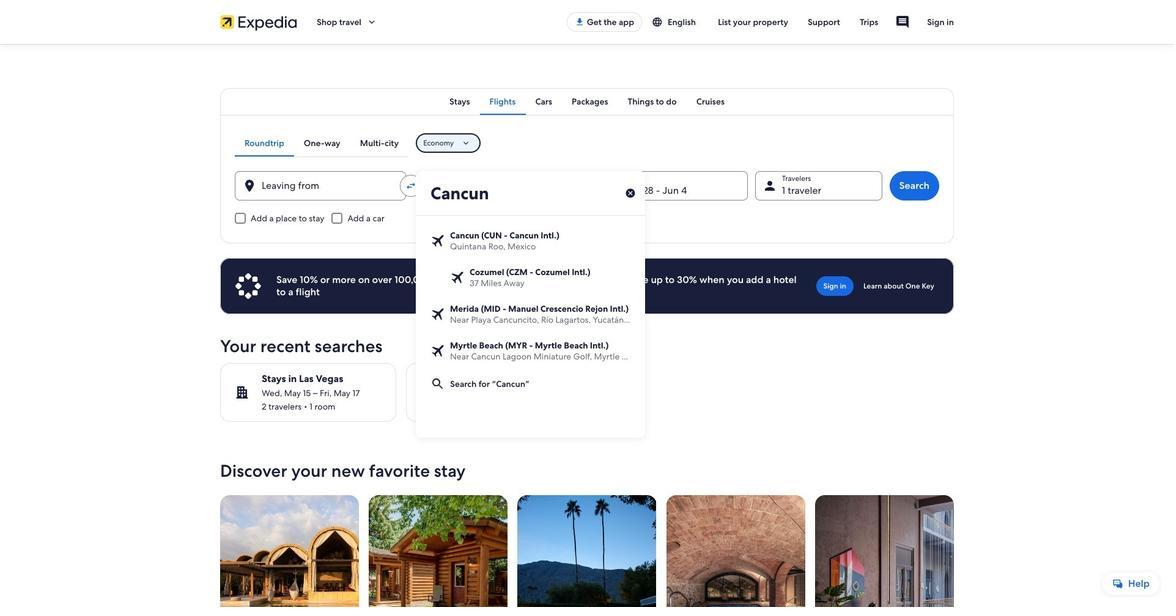 Task type: describe. For each thing, give the bounding box(es) containing it.
1 vertical spatial tab list
[[235, 130, 409, 157]]

Going to text field
[[416, 171, 645, 215]]

swap origin and destination values image
[[405, 180, 416, 191]]

small image
[[652, 17, 663, 28]]

trailing image
[[366, 17, 377, 28]]

download the app button image
[[575, 17, 584, 27]]

clear going to image
[[625, 188, 636, 199]]



Task type: locate. For each thing, give the bounding box(es) containing it.
communication center icon image
[[895, 15, 910, 29]]

tab list
[[220, 88, 954, 115], [235, 130, 409, 157]]

stays image
[[235, 385, 249, 400]]

things to do image
[[421, 385, 435, 400]]

expedia logo image
[[220, 13, 297, 31]]

0 vertical spatial tab list
[[220, 88, 954, 115]]

main content
[[0, 44, 1174, 607]]

view next property themes image
[[947, 581, 961, 595]]



Task type: vqa. For each thing, say whether or not it's contained in the screenshot.
More travel image
no



